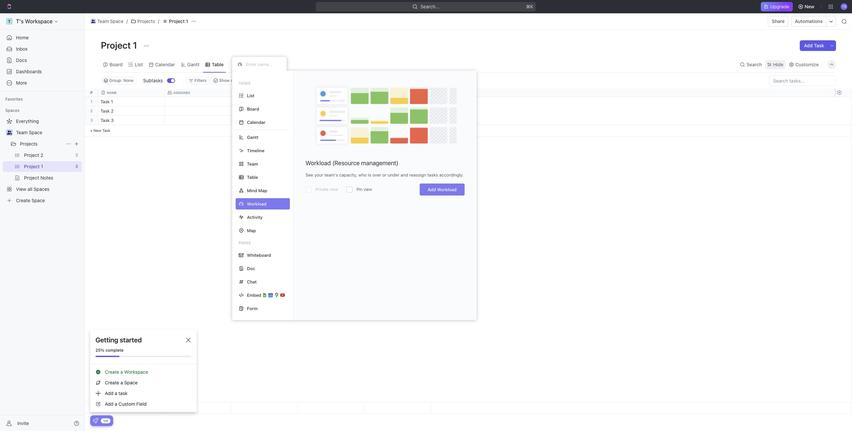Task type: locate. For each thing, give the bounding box(es) containing it.
calendar up the subtasks button
[[155, 61, 175, 67]]

2 to do cell from the top
[[232, 116, 298, 125]]

set priority image
[[364, 116, 374, 126]]

0 horizontal spatial projects
[[20, 141, 38, 147]]

1 vertical spatial new
[[94, 128, 101, 133]]

1 horizontal spatial 2
[[111, 108, 114, 114]]

2 horizontal spatial space
[[124, 380, 138, 385]]

user group image
[[91, 20, 95, 23]]

docs
[[16, 57, 27, 63]]

cell
[[165, 97, 232, 106], [232, 97, 298, 106], [298, 97, 365, 106], [165, 106, 232, 115], [298, 106, 365, 115], [165, 116, 232, 125], [298, 116, 365, 125]]

a down add a task
[[115, 401, 117, 407]]

1 vertical spatial calendar
[[247, 119, 266, 125]]

2 horizontal spatial team
[[247, 161, 258, 166]]

workload
[[306, 160, 331, 167], [438, 187, 457, 192]]

create for create a workspace
[[105, 369, 119, 375]]

1 vertical spatial create
[[105, 380, 119, 385]]

0 horizontal spatial project
[[101, 40, 131, 51]]

1 vertical spatial team space
[[16, 130, 42, 135]]

1 create from the top
[[105, 369, 119, 375]]

2 left ‎task 2
[[90, 109, 93, 113]]

0 vertical spatial projects link
[[129, 17, 157, 25]]

activity
[[247, 214, 263, 220]]

1 horizontal spatial 3
[[111, 118, 114, 123]]

do for ‎task 2
[[242, 109, 247, 113]]

do
[[242, 109, 247, 113], [242, 118, 247, 123]]

reassign
[[410, 172, 427, 178]]

row
[[98, 89, 431, 97]]

grid
[[85, 89, 853, 414]]

2 up task 3
[[111, 108, 114, 114]]

task down ‎task 2
[[101, 118, 110, 123]]

‎task 1
[[101, 99, 113, 104]]

team right user group image
[[97, 18, 109, 24]]

add for add task
[[805, 43, 814, 48]]

1 vertical spatial team
[[16, 130, 28, 135]]

set priority element for ‎task 1
[[364, 97, 374, 107]]

25% complete
[[96, 348, 124, 353]]

task 3
[[101, 118, 114, 123]]

map right mind
[[259, 188, 267, 193]]

1 ‎task from the top
[[101, 99, 110, 104]]

to for ‎task 2
[[236, 109, 241, 113]]

table
[[212, 61, 224, 67], [247, 174, 258, 180]]

workload down accordingly. in the right of the page
[[438, 187, 457, 192]]

list
[[135, 61, 143, 67], [247, 93, 255, 98]]

1 vertical spatial projects link
[[20, 139, 63, 149]]

add up 'customize' in the top of the page
[[805, 43, 814, 48]]

tree
[[3, 116, 82, 206]]

1 2 3
[[90, 99, 93, 122]]

table up mind
[[247, 174, 258, 180]]

0 vertical spatial ‎task
[[101, 99, 110, 104]]

0 vertical spatial team space
[[97, 18, 124, 24]]

task for new task
[[102, 128, 110, 133]]

1 horizontal spatial /
[[158, 18, 159, 24]]

form
[[247, 306, 258, 311]]

0 vertical spatial create
[[105, 369, 119, 375]]

1 horizontal spatial list
[[247, 93, 255, 98]]

2 inside 1 2 3
[[90, 109, 93, 113]]

do up "timeline"
[[242, 118, 247, 123]]

1 horizontal spatial team space link
[[89, 17, 125, 25]]

1 vertical spatial board
[[247, 106, 259, 111]]

a left "task"
[[115, 390, 117, 396]]

add down tasks
[[428, 187, 436, 192]]

view right private
[[330, 187, 339, 192]]

view right pin
[[364, 187, 372, 192]]

1 horizontal spatial projects link
[[129, 17, 157, 25]]

grid containing ‎task 1
[[85, 89, 853, 414]]

gantt
[[187, 61, 200, 67], [247, 134, 259, 140]]

1 horizontal spatial project 1
[[169, 18, 188, 24]]

project
[[169, 18, 185, 24], [101, 40, 131, 51]]

press space to select this row. row containing ‎task 2
[[98, 106, 431, 117]]

2 view from the left
[[364, 187, 372, 192]]

team down "timeline"
[[247, 161, 258, 166]]

1 vertical spatial ‎task
[[101, 108, 110, 114]]

press space to select this row. row
[[85, 97, 98, 106], [98, 97, 431, 107], [85, 106, 98, 116], [98, 106, 431, 117], [85, 116, 98, 125], [98, 116, 431, 126], [98, 402, 431, 414]]

1 set priority element from the top
[[364, 97, 374, 107]]

row group containing 1 2 3
[[85, 97, 98, 137]]

‎task
[[101, 99, 110, 104], [101, 108, 110, 114]]

team right user group icon on the left of page
[[16, 130, 28, 135]]

0 vertical spatial team
[[97, 18, 109, 24]]

project 1
[[169, 18, 188, 24], [101, 40, 139, 51]]

see your team's capacity, who is over or under and reassign tasks accordingly.
[[306, 172, 464, 178]]

team space link
[[89, 17, 125, 25], [16, 127, 81, 138]]

subtasks button
[[141, 75, 167, 86]]

0 vertical spatial workload
[[306, 160, 331, 167]]

space right user group image
[[110, 18, 124, 24]]

1 horizontal spatial view
[[364, 187, 372, 192]]

1 horizontal spatial space
[[110, 18, 124, 24]]

0 horizontal spatial project 1
[[101, 40, 139, 51]]

0 horizontal spatial view
[[330, 187, 339, 192]]

1 vertical spatial to
[[236, 118, 241, 123]]

team space right user group icon on the left of page
[[16, 130, 42, 135]]

0 horizontal spatial 2
[[90, 109, 93, 113]]

0 vertical spatial new
[[805, 4, 815, 9]]

1 vertical spatial space
[[29, 130, 42, 135]]

to do cell
[[232, 106, 298, 115], [232, 116, 298, 125]]

3 down ‎task 2
[[111, 118, 114, 123]]

tree containing team space
[[3, 116, 82, 206]]

2 vertical spatial space
[[124, 380, 138, 385]]

2 create from the top
[[105, 380, 119, 385]]

gantt left "table" link
[[187, 61, 200, 67]]

1
[[186, 18, 188, 24], [133, 40, 137, 51], [111, 99, 113, 104], [91, 99, 93, 104]]

1 to from the top
[[236, 109, 241, 113]]

0 horizontal spatial team space
[[16, 130, 42, 135]]

1 vertical spatial map
[[247, 228, 256, 233]]

0 horizontal spatial new
[[94, 128, 101, 133]]

to do cell for ‎task 2
[[232, 106, 298, 115]]

0 horizontal spatial list
[[135, 61, 143, 67]]

2 set priority element from the top
[[364, 116, 374, 126]]

calendar
[[155, 61, 175, 67], [247, 119, 266, 125]]

show closed
[[219, 78, 244, 83]]

board down tasks
[[247, 106, 259, 111]]

new up automations
[[805, 4, 815, 9]]

to do cell for task 3
[[232, 116, 298, 125]]

new inside 'button'
[[805, 4, 815, 9]]

Search tasks... text field
[[770, 76, 837, 86]]

map down activity
[[247, 228, 256, 233]]

workload (resource management)
[[306, 160, 399, 167]]

see
[[306, 172, 313, 178]]

‎task for ‎task 2
[[101, 108, 110, 114]]

0 vertical spatial do
[[242, 109, 247, 113]]

1 view from the left
[[330, 187, 339, 192]]

management)
[[361, 160, 399, 167]]

team inside sidebar navigation
[[16, 130, 28, 135]]

‎task for ‎task 1
[[101, 99, 110, 104]]

1 horizontal spatial new
[[805, 4, 815, 9]]

2 ‎task from the top
[[101, 108, 110, 114]]

user group image
[[7, 131, 12, 135]]

board left list link
[[110, 61, 123, 67]]

create
[[105, 369, 119, 375], [105, 380, 119, 385]]

0 vertical spatial gantt
[[187, 61, 200, 67]]

0 vertical spatial board
[[110, 61, 123, 67]]

1 horizontal spatial project
[[169, 18, 185, 24]]

space down 'create a workspace'
[[124, 380, 138, 385]]

set priority element up set priority image
[[364, 97, 374, 107]]

a
[[121, 369, 123, 375], [121, 380, 123, 385], [115, 390, 117, 396], [115, 401, 117, 407]]

view
[[330, 187, 339, 192], [364, 187, 372, 192]]

1 inside press space to select this row. row
[[111, 99, 113, 104]]

press space to select this row. row containing 3
[[85, 116, 98, 125]]

0 horizontal spatial gantt
[[187, 61, 200, 67]]

1 vertical spatial to do cell
[[232, 116, 298, 125]]

team space right user group image
[[97, 18, 124, 24]]

0 horizontal spatial map
[[247, 228, 256, 233]]

0 horizontal spatial space
[[29, 130, 42, 135]]

board link
[[108, 60, 123, 69]]

view for pin view
[[364, 187, 372, 192]]

gantt up "timeline"
[[247, 134, 259, 140]]

1 vertical spatial do
[[242, 118, 247, 123]]

2 inside press space to select this row. row
[[111, 108, 114, 114]]

task inside press space to select this row. row
[[101, 118, 110, 123]]

docs link
[[3, 55, 82, 66]]

list up the subtasks button
[[135, 61, 143, 67]]

tasks
[[239, 81, 251, 85]]

a for workspace
[[121, 369, 123, 375]]

Enter name... field
[[246, 61, 282, 67]]

press space to select this row. row containing 1
[[85, 97, 98, 106]]

new down task 3
[[94, 128, 101, 133]]

2 do from the top
[[242, 118, 247, 123]]

0 horizontal spatial team space link
[[16, 127, 81, 138]]

press space to select this row. row containing 2
[[85, 106, 98, 116]]

mind map
[[247, 188, 267, 193]]

inbox link
[[3, 44, 82, 54]]

team space
[[97, 18, 124, 24], [16, 130, 42, 135]]

add task
[[805, 43, 825, 48]]

task down task 3
[[102, 128, 110, 133]]

1 horizontal spatial projects
[[138, 18, 155, 24]]

1 horizontal spatial table
[[247, 174, 258, 180]]

1 horizontal spatial workload
[[438, 187, 457, 192]]

workload up your
[[306, 160, 331, 167]]

1 vertical spatial projects
[[20, 141, 38, 147]]

0 horizontal spatial calendar
[[155, 61, 175, 67]]

a up create a space
[[121, 369, 123, 375]]

calendar up "timeline"
[[247, 119, 266, 125]]

dashboards
[[16, 69, 42, 74]]

0 vertical spatial task
[[815, 43, 825, 48]]

2 to from the top
[[236, 118, 241, 123]]

table up "show"
[[212, 61, 224, 67]]

0 horizontal spatial team
[[16, 130, 28, 135]]

space right user group icon on the left of page
[[29, 130, 42, 135]]

0 vertical spatial table
[[212, 61, 224, 67]]

space
[[110, 18, 124, 24], [29, 130, 42, 135], [124, 380, 138, 385]]

add task button
[[801, 40, 829, 51]]

1 horizontal spatial team space
[[97, 18, 124, 24]]

0 horizontal spatial projects link
[[20, 139, 63, 149]]

2 to do from the top
[[236, 118, 247, 123]]

to do
[[236, 109, 247, 113], [236, 118, 247, 123]]

list down tasks
[[247, 93, 255, 98]]

projects link inside tree
[[20, 139, 63, 149]]

team
[[97, 18, 109, 24], [16, 130, 28, 135], [247, 161, 258, 166]]

spaces
[[5, 108, 19, 113]]

add down add a task
[[105, 401, 114, 407]]

0 vertical spatial map
[[259, 188, 267, 193]]

1 to do from the top
[[236, 109, 247, 113]]

‎task down '‎task 1'
[[101, 108, 110, 114]]

1 vertical spatial task
[[101, 118, 110, 123]]

1 vertical spatial set priority element
[[364, 116, 374, 126]]

set priority element down set priority icon
[[364, 116, 374, 126]]

view button
[[232, 57, 254, 72]]

who
[[359, 172, 367, 178]]

1 do from the top
[[242, 109, 247, 113]]

row group
[[85, 97, 98, 137], [98, 97, 431, 137], [836, 97, 853, 137], [836, 402, 853, 413]]

add left "task"
[[105, 390, 114, 396]]

task inside "button"
[[815, 43, 825, 48]]

1 vertical spatial team space link
[[16, 127, 81, 138]]

0 vertical spatial project
[[169, 18, 185, 24]]

0 vertical spatial to
[[236, 109, 241, 113]]

0 vertical spatial to do cell
[[232, 106, 298, 115]]

set priority element
[[364, 97, 374, 107], [364, 116, 374, 126]]

automations
[[796, 18, 824, 24]]

2 vertical spatial task
[[102, 128, 110, 133]]

whiteboard
[[247, 252, 271, 258]]

doc
[[247, 266, 255, 271]]

0 vertical spatial to do
[[236, 109, 247, 113]]

0 horizontal spatial /
[[127, 18, 128, 24]]

customize button
[[787, 60, 822, 69]]

is
[[368, 172, 372, 178]]

search button
[[739, 60, 765, 69]]

add inside "button"
[[805, 43, 814, 48]]

your
[[315, 172, 324, 178]]

tasks
[[428, 172, 438, 178]]

3 left task 3
[[90, 118, 93, 122]]

0 vertical spatial list
[[135, 61, 143, 67]]

0 vertical spatial calendar
[[155, 61, 175, 67]]

projects link
[[129, 17, 157, 25], [20, 139, 63, 149]]

/
[[127, 18, 128, 24], [158, 18, 159, 24]]

board
[[110, 61, 123, 67], [247, 106, 259, 111]]

a up "task"
[[121, 380, 123, 385]]

task up 'customize' in the top of the page
[[815, 43, 825, 48]]

press space to select this row. row containing ‎task 1
[[98, 97, 431, 107]]

started
[[120, 336, 142, 344]]

task
[[815, 43, 825, 48], [101, 118, 110, 123], [102, 128, 110, 133]]

workspace
[[124, 369, 148, 375]]

0 horizontal spatial table
[[212, 61, 224, 67]]

create up create a space
[[105, 369, 119, 375]]

1 vertical spatial to do
[[236, 118, 247, 123]]

do down tasks
[[242, 109, 247, 113]]

2
[[111, 108, 114, 114], [90, 109, 93, 113]]

0 vertical spatial set priority element
[[364, 97, 374, 107]]

1 horizontal spatial gantt
[[247, 134, 259, 140]]

project 1 inside the project 1 link
[[169, 18, 188, 24]]

sidebar navigation
[[0, 13, 85, 431]]

set priority image
[[364, 97, 374, 107]]

1 to do cell from the top
[[232, 106, 298, 115]]

create a space
[[105, 380, 138, 385]]

create up add a task
[[105, 380, 119, 385]]

‎task up ‎task 2
[[101, 99, 110, 104]]

(resource
[[333, 160, 360, 167]]

0 vertical spatial projects
[[138, 18, 155, 24]]

0 vertical spatial project 1
[[169, 18, 188, 24]]

projects inside tree
[[20, 141, 38, 147]]

over
[[373, 172, 382, 178]]

1 horizontal spatial map
[[259, 188, 267, 193]]



Task type: vqa. For each thing, say whether or not it's contained in the screenshot.
the You
no



Task type: describe. For each thing, give the bounding box(es) containing it.
0 horizontal spatial board
[[110, 61, 123, 67]]

close image
[[186, 338, 191, 342]]

25%
[[96, 348, 104, 353]]

task
[[119, 390, 128, 396]]

accordingly.
[[440, 172, 464, 178]]

3 inside press space to select this row. row
[[111, 118, 114, 123]]

pages
[[239, 241, 251, 245]]

embed
[[247, 292, 262, 298]]

a for custom
[[115, 401, 117, 407]]

view button
[[232, 60, 254, 69]]

onboarding checklist button element
[[93, 418, 98, 423]]

row group containing ‎task 1
[[98, 97, 431, 137]]

1 vertical spatial workload
[[438, 187, 457, 192]]

1 vertical spatial gantt
[[247, 134, 259, 140]]

press space to select this row. row containing task 3
[[98, 116, 431, 126]]

add a custom field
[[105, 401, 147, 407]]

automations button
[[792, 16, 827, 26]]

table link
[[211, 60, 224, 69]]

2 for 1
[[90, 109, 93, 113]]

to do for ‎task 2
[[236, 109, 247, 113]]

1/4
[[103, 419, 108, 423]]

chat
[[247, 279, 257, 284]]

tree inside sidebar navigation
[[3, 116, 82, 206]]

⌘k
[[527, 4, 534, 9]]

add a task
[[105, 390, 128, 396]]

1 / from the left
[[127, 18, 128, 24]]

share
[[773, 18, 785, 24]]

onboarding checklist button image
[[93, 418, 98, 423]]

field
[[136, 401, 147, 407]]

set priority element for task 3
[[364, 116, 374, 126]]

share button
[[769, 16, 789, 27]]

list link
[[134, 60, 143, 69]]

0 horizontal spatial 3
[[90, 118, 93, 122]]

or
[[383, 172, 387, 178]]

0 horizontal spatial workload
[[306, 160, 331, 167]]

private
[[316, 187, 329, 192]]

2 for ‎task
[[111, 108, 114, 114]]

1 inside 1 2 3
[[91, 99, 93, 104]]

invite
[[17, 420, 29, 426]]

closed
[[231, 78, 244, 83]]

pin view
[[357, 187, 372, 192]]

new for new task
[[94, 128, 101, 133]]

add workload
[[428, 187, 457, 192]]

home
[[16, 35, 29, 40]]

new task
[[94, 128, 110, 133]]

capacity,
[[340, 172, 358, 178]]

2 vertical spatial team
[[247, 161, 258, 166]]

to do for task 3
[[236, 118, 247, 123]]

team space inside tree
[[16, 130, 42, 135]]

to for task 3
[[236, 118, 241, 123]]

inbox
[[16, 46, 28, 52]]

search...
[[421, 4, 440, 9]]

1 vertical spatial project
[[101, 40, 131, 51]]

0 vertical spatial team space link
[[89, 17, 125, 25]]

hide button
[[766, 60, 786, 69]]

under
[[388, 172, 400, 178]]

hide
[[774, 61, 784, 67]]

create for create a space
[[105, 380, 119, 385]]

view for private view
[[330, 187, 339, 192]]

favorites button
[[3, 95, 26, 103]]

1 vertical spatial list
[[247, 93, 255, 98]]

team's
[[325, 172, 338, 178]]

subtasks
[[143, 78, 163, 83]]

mind
[[247, 188, 257, 193]]

0 vertical spatial space
[[110, 18, 124, 24]]

add for add workload
[[428, 187, 436, 192]]

1 vertical spatial table
[[247, 174, 258, 180]]

private view
[[316, 187, 339, 192]]

dashboards link
[[3, 66, 82, 77]]

project 1 link
[[161, 17, 190, 25]]

add for add a custom field
[[105, 401, 114, 407]]

search
[[747, 61, 763, 67]]

complete
[[106, 348, 124, 353]]

a for task
[[115, 390, 117, 396]]

do for task 3
[[242, 118, 247, 123]]

getting
[[96, 336, 118, 344]]

upgrade link
[[762, 2, 793, 11]]

#
[[90, 90, 93, 95]]

1 vertical spatial project 1
[[101, 40, 139, 51]]

getting started
[[96, 336, 142, 344]]

favorites
[[5, 97, 23, 102]]

2 / from the left
[[158, 18, 159, 24]]

calendar link
[[154, 60, 175, 69]]

1 horizontal spatial calendar
[[247, 119, 266, 125]]

show
[[219, 78, 230, 83]]

pin
[[357, 187, 363, 192]]

customize
[[796, 61, 820, 67]]

create a workspace
[[105, 369, 148, 375]]

and
[[401, 172, 408, 178]]

new for new
[[805, 4, 815, 9]]

a for space
[[121, 380, 123, 385]]

upgrade
[[771, 4, 790, 9]]

1 horizontal spatial board
[[247, 106, 259, 111]]

home link
[[3, 32, 82, 43]]

‎task 2
[[101, 108, 114, 114]]

add for add a task
[[105, 390, 114, 396]]

custom
[[119, 401, 135, 407]]

space inside tree
[[29, 130, 42, 135]]

new button
[[796, 1, 819, 12]]

1 horizontal spatial team
[[97, 18, 109, 24]]

timeline
[[247, 148, 265, 153]]

task for add task
[[815, 43, 825, 48]]

gantt link
[[186, 60, 200, 69]]

view
[[241, 61, 252, 67]]

show closed button
[[211, 77, 247, 85]]



